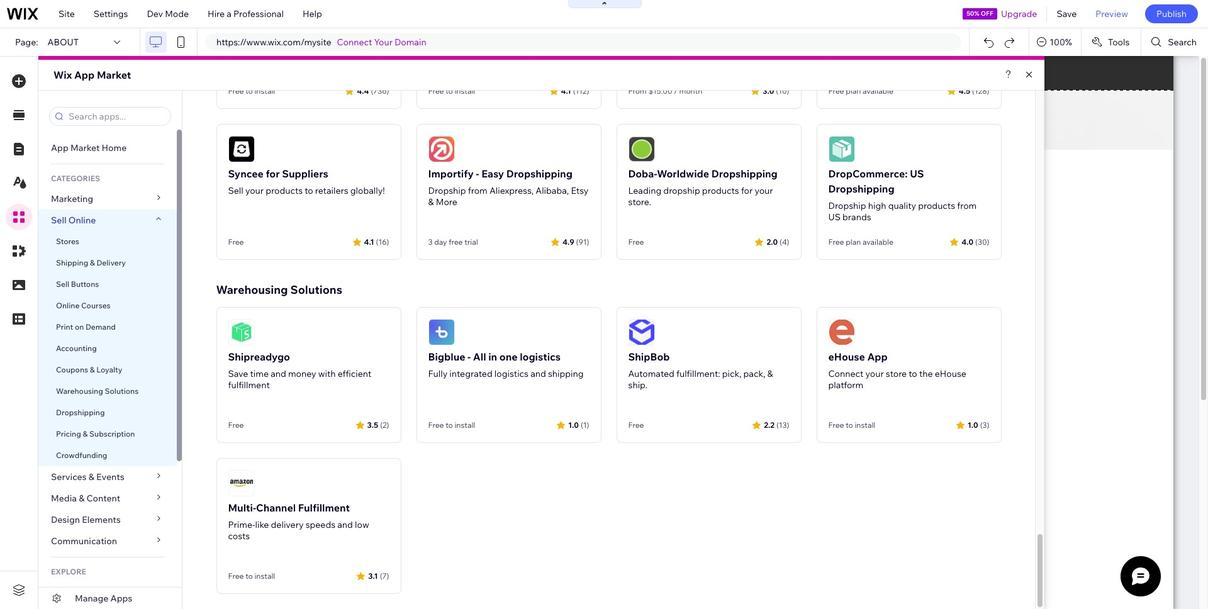 Task type: locate. For each thing, give the bounding box(es) containing it.
1 vertical spatial available
[[863, 237, 894, 247]]

(91)
[[576, 237, 590, 246]]

warehousing solutions down 'coupons & loyalty'
[[56, 387, 139, 396]]

& right pack,
[[768, 368, 773, 380]]

on
[[75, 322, 84, 332]]

for inside the doba-worldwide dropshipping leading dropship products for your store.
[[742, 185, 753, 196]]

0 vertical spatial free plan available
[[829, 86, 894, 96]]

ehouse right the
[[935, 368, 967, 380]]

0 vertical spatial warehousing
[[216, 283, 288, 297]]

app inside ehouse app connect your store to the ehouse platform
[[868, 351, 888, 363]]

1 1.0 from the left
[[568, 420, 579, 430]]

to down costs
[[246, 572, 253, 581]]

market up "search apps..." 'field'
[[97, 69, 131, 81]]

app up categories
[[51, 142, 69, 154]]

install down 'integrated'
[[455, 421, 476, 430]]

1 vertical spatial ehouse
[[935, 368, 967, 380]]

warehousing inside sidebar element
[[56, 387, 103, 396]]

& right pricing
[[83, 429, 88, 439]]

stores link
[[38, 231, 177, 252]]

0 vertical spatial us
[[910, 167, 924, 180]]

to left the
[[909, 368, 918, 380]]

shipbob logo image
[[629, 319, 655, 346]]

free to install for ehouse app
[[829, 421, 876, 430]]

settings
[[94, 8, 128, 20]]

0 vertical spatial save
[[1057, 8, 1077, 20]]

a
[[227, 8, 232, 20]]

online up print on the left of page
[[56, 301, 80, 310]]

and left "low"
[[338, 519, 353, 531]]

1 horizontal spatial connect
[[829, 368, 864, 380]]

1 vertical spatial app
[[51, 142, 69, 154]]

for
[[266, 167, 280, 180], [742, 185, 753, 196]]

aliexpress,
[[490, 185, 534, 196]]

0 horizontal spatial 1.0
[[568, 420, 579, 430]]

4.5 (128)
[[959, 86, 990, 95]]

sell inside syncee for suppliers sell your products to retailers globally!
[[228, 185, 243, 196]]

in
[[489, 351, 497, 363]]

to down platform
[[846, 421, 853, 430]]

0 horizontal spatial for
[[266, 167, 280, 180]]

free plan available up dropcommerce: us dropshipping logo
[[829, 86, 894, 96]]

connect left your
[[337, 37, 372, 48]]

0 horizontal spatial from
[[468, 185, 488, 196]]

store
[[886, 368, 907, 380]]

Search apps... field
[[65, 108, 167, 125]]

& for delivery
[[90, 258, 95, 268]]

0 vertical spatial for
[[266, 167, 280, 180]]

dropship left high
[[829, 200, 867, 212]]

0 horizontal spatial dropship
[[428, 185, 466, 196]]

1 vertical spatial save
[[228, 368, 248, 380]]

explore
[[51, 567, 86, 577]]

fulfillment
[[298, 502, 350, 514]]

app right wix
[[74, 69, 95, 81]]

connect down ehouse app logo
[[829, 368, 864, 380]]

install up importify - easy dropshipping logo
[[455, 86, 476, 96]]

dropshipping down the dropcommerce:
[[829, 183, 895, 195]]

app for ehouse
[[868, 351, 888, 363]]

sell for sell buttons
[[56, 280, 69, 289]]

and inside shipreadygo save time and money with efficient fulfillment
[[271, 368, 286, 380]]

1 vertical spatial for
[[742, 185, 753, 196]]

save up 100%
[[1057, 8, 1077, 20]]

products inside syncee for suppliers sell your products to retailers globally!
[[266, 185, 303, 196]]

free to install down costs
[[228, 572, 275, 581]]

free to install down https://www.wix.com/mysite
[[228, 86, 275, 96]]

sell down the syncee
[[228, 185, 243, 196]]

shipping
[[56, 258, 88, 268]]

to inside syncee for suppliers sell your products to retailers globally!
[[305, 185, 313, 196]]

1 vertical spatial sell
[[51, 215, 67, 226]]

day
[[434, 237, 447, 247]]

dropshipping up pricing
[[56, 408, 105, 417]]

1.0 (3)
[[968, 420, 990, 430]]

free
[[228, 86, 244, 96], [428, 86, 444, 96], [829, 86, 845, 96], [228, 237, 244, 247], [629, 237, 644, 247], [829, 237, 845, 247], [228, 421, 244, 430], [428, 421, 444, 430], [629, 421, 644, 430], [829, 421, 845, 430], [228, 572, 244, 581]]

shipping & delivery
[[56, 258, 126, 268]]

4.1 left (112)
[[561, 86, 571, 95]]

your
[[374, 37, 393, 48]]

save inside button
[[1057, 8, 1077, 20]]

1 vertical spatial connect
[[829, 368, 864, 380]]

1 vertical spatial 4.1
[[364, 237, 374, 246]]

0 horizontal spatial solutions
[[105, 387, 139, 396]]

your up 2.0
[[755, 185, 773, 196]]

1 horizontal spatial products
[[702, 185, 740, 196]]

multi-channel fulfillment logo image
[[228, 470, 255, 497]]

https://www.wix.com/mysite connect your domain
[[217, 37, 427, 48]]

mode
[[165, 8, 189, 20]]

leading
[[629, 185, 662, 196]]

0 vertical spatial from
[[468, 185, 488, 196]]

& inside importify - easy dropshipping dropship from aliexpress, alibaba, etsy & more
[[428, 196, 434, 208]]

to down https://www.wix.com/mysite
[[246, 86, 253, 96]]

1 horizontal spatial and
[[338, 519, 353, 531]]

and left shipping
[[531, 368, 546, 380]]

free to install up importify - easy dropshipping logo
[[428, 86, 476, 96]]

1.0 left (1)
[[568, 420, 579, 430]]

dropcommerce: us dropshipping dropship high quality products from us brands
[[829, 167, 977, 223]]

2 available from the top
[[863, 237, 894, 247]]

0 vertical spatial dropship
[[428, 185, 466, 196]]

the
[[920, 368, 933, 380]]

warehousing up shipreadygo logo
[[216, 283, 288, 297]]

publish
[[1157, 8, 1187, 20]]

1 vertical spatial us
[[829, 212, 841, 223]]

preview button
[[1087, 0, 1138, 28]]

dropshipping right worldwide
[[712, 167, 778, 180]]

home
[[102, 142, 127, 154]]

warehousing solutions up shipreadygo logo
[[216, 283, 342, 297]]

app for wix
[[74, 69, 95, 81]]

1 horizontal spatial your
[[755, 185, 773, 196]]

to inside ehouse app connect your store to the ehouse platform
[[909, 368, 918, 380]]

0 horizontal spatial us
[[829, 212, 841, 223]]

free plan available down brands
[[829, 237, 894, 247]]

1 horizontal spatial 4.1
[[561, 86, 571, 95]]

solutions
[[291, 283, 342, 297], [105, 387, 139, 396]]

2 horizontal spatial products
[[919, 200, 956, 212]]

2 horizontal spatial and
[[531, 368, 546, 380]]

4.5
[[959, 86, 971, 95]]

logistics down one
[[495, 368, 529, 380]]

shipreadygo logo image
[[228, 319, 255, 346]]

2 horizontal spatial app
[[868, 351, 888, 363]]

1.0
[[568, 420, 579, 430], [968, 420, 979, 430]]

2 vertical spatial sell
[[56, 280, 69, 289]]

1 horizontal spatial app
[[74, 69, 95, 81]]

1 vertical spatial warehousing
[[56, 387, 103, 396]]

1 vertical spatial plan
[[846, 237, 861, 247]]

dropship inside importify - easy dropshipping dropship from aliexpress, alibaba, etsy & more
[[428, 185, 466, 196]]

plan for free to install
[[846, 86, 861, 96]]

1 vertical spatial free plan available
[[829, 237, 894, 247]]

(736)
[[371, 86, 389, 95]]

us up quality
[[910, 167, 924, 180]]

1 vertical spatial market
[[70, 142, 100, 154]]

products down suppliers on the left of the page
[[266, 185, 303, 196]]

efficient
[[338, 368, 372, 380]]

logistics
[[520, 351, 561, 363], [495, 368, 529, 380]]

(1)
[[581, 420, 590, 430]]

& left events on the bottom left
[[89, 472, 94, 483]]

sell buttons
[[56, 280, 99, 289]]

to for 4.4 (736)
[[246, 86, 253, 96]]

online courses
[[56, 301, 111, 310]]

1 free plan available from the top
[[829, 86, 894, 96]]

2 1.0 from the left
[[968, 420, 979, 430]]

from inside importify - easy dropshipping dropship from aliexpress, alibaba, etsy & more
[[468, 185, 488, 196]]

manage
[[75, 593, 109, 604]]

1 horizontal spatial for
[[742, 185, 753, 196]]

logistics up shipping
[[520, 351, 561, 363]]

your inside syncee for suppliers sell your products to retailers globally!
[[245, 185, 264, 196]]

market left home on the left top of page
[[70, 142, 100, 154]]

1.0 left (3)
[[968, 420, 979, 430]]

to down suppliers on the left of the page
[[305, 185, 313, 196]]

shipping & delivery link
[[38, 252, 177, 274]]

shipbob
[[629, 351, 670, 363]]

shipreadygo save time and money with efficient fulfillment
[[228, 351, 372, 391]]

& right media
[[79, 493, 85, 504]]

one
[[500, 351, 518, 363]]

1 vertical spatial online
[[56, 301, 80, 310]]

importify - easy dropshipping logo image
[[428, 136, 455, 162]]

sidebar element
[[38, 91, 183, 609]]

0 vertical spatial solutions
[[291, 283, 342, 297]]

multi-channel fulfillment prime-like delivery speeds and low costs
[[228, 502, 369, 542]]

& for subscription
[[83, 429, 88, 439]]

online down marketing
[[68, 215, 96, 226]]

& left 'more'
[[428, 196, 434, 208]]

your left store
[[866, 368, 884, 380]]

your down the syncee
[[245, 185, 264, 196]]

wix app market
[[54, 69, 131, 81]]

1 horizontal spatial warehousing
[[216, 283, 288, 297]]

1 horizontal spatial dropship
[[829, 200, 867, 212]]

4.1 left the (16)
[[364, 237, 374, 246]]

1 plan from the top
[[846, 86, 861, 96]]

app up store
[[868, 351, 888, 363]]

and right 'time'
[[271, 368, 286, 380]]

pricing & subscription link
[[38, 424, 177, 445]]

from inside 'dropcommerce: us dropshipping dropship high quality products from us brands'
[[958, 200, 977, 212]]

0 horizontal spatial your
[[245, 185, 264, 196]]

preview
[[1096, 8, 1129, 20]]

products right quality
[[919, 200, 956, 212]]

from down -
[[468, 185, 488, 196]]

1.0 for logistics
[[568, 420, 579, 430]]

0 horizontal spatial save
[[228, 368, 248, 380]]

dropshipping inside importify - easy dropshipping dropship from aliexpress, alibaba, etsy & more
[[507, 167, 573, 180]]

4.0
[[962, 237, 974, 246]]

products inside the doba-worldwide dropshipping leading dropship products for your store.
[[702, 185, 740, 196]]

bigblue
[[428, 351, 466, 363]]

fulfillment:
[[677, 368, 721, 380]]

0 horizontal spatial and
[[271, 368, 286, 380]]

install down the "like"
[[255, 572, 275, 581]]

to up importify - easy dropshipping logo
[[446, 86, 453, 96]]

from up 4.0
[[958, 200, 977, 212]]

install for multi-channel fulfillment
[[255, 572, 275, 581]]

plan up dropcommerce: us dropshipping logo
[[846, 86, 861, 96]]

install down platform
[[855, 421, 876, 430]]

publish button
[[1146, 4, 1199, 23]]

ehouse down ehouse app logo
[[829, 351, 865, 363]]

& inside "link"
[[90, 258, 95, 268]]

1 horizontal spatial 1.0
[[968, 420, 979, 430]]

your
[[245, 185, 264, 196], [755, 185, 773, 196], [866, 368, 884, 380]]

online
[[68, 215, 96, 226], [56, 301, 80, 310]]

off
[[981, 9, 994, 18]]

free to install down platform
[[829, 421, 876, 430]]

dropshipping
[[507, 167, 573, 180], [712, 167, 778, 180], [829, 183, 895, 195], [56, 408, 105, 417]]

install for bigblue ‑ all in one logistics
[[455, 421, 476, 430]]

retailers
[[315, 185, 349, 196]]

market inside sidebar element
[[70, 142, 100, 154]]

dropship inside 'dropcommerce: us dropshipping dropship high quality products from us brands'
[[829, 200, 867, 212]]

& left delivery
[[90, 258, 95, 268]]

1 vertical spatial warehousing solutions
[[56, 387, 139, 396]]

4.1
[[561, 86, 571, 95], [364, 237, 374, 246]]

importify
[[428, 167, 474, 180]]

app inside sidebar element
[[51, 142, 69, 154]]

1 available from the top
[[863, 86, 894, 96]]

high
[[869, 200, 887, 212]]

0 horizontal spatial 4.1
[[364, 237, 374, 246]]

1 horizontal spatial us
[[910, 167, 924, 180]]

pack,
[[744, 368, 766, 380]]

1 vertical spatial dropship
[[829, 200, 867, 212]]

0 vertical spatial ehouse
[[829, 351, 865, 363]]

ehouse app connect your store to the ehouse platform
[[829, 351, 967, 391]]

3.1
[[368, 571, 378, 581]]

products
[[266, 185, 303, 196], [702, 185, 740, 196], [919, 200, 956, 212]]

0 vertical spatial 4.1
[[561, 86, 571, 95]]

team picks link
[[38, 582, 177, 603]]

plan down brands
[[846, 237, 861, 247]]

(10)
[[776, 86, 790, 95]]

1 vertical spatial logistics
[[495, 368, 529, 380]]

1 horizontal spatial ehouse
[[935, 368, 967, 380]]

save left 'time'
[[228, 368, 248, 380]]

0 horizontal spatial ehouse
[[829, 351, 865, 363]]

(128)
[[973, 86, 990, 95]]

costs
[[228, 531, 250, 542]]

0 vertical spatial app
[[74, 69, 95, 81]]

for inside syncee for suppliers sell your products to retailers globally!
[[266, 167, 280, 180]]

sell up stores
[[51, 215, 67, 226]]

free to install down fully
[[428, 421, 476, 430]]

& left loyalty
[[90, 365, 95, 375]]

dev mode
[[147, 8, 189, 20]]

sell left buttons
[[56, 280, 69, 289]]

(7)
[[380, 571, 389, 581]]

0 vertical spatial sell
[[228, 185, 243, 196]]

0 vertical spatial available
[[863, 86, 894, 96]]

(13)
[[777, 420, 790, 430]]

4.9 (91)
[[563, 237, 590, 246]]

0 vertical spatial plan
[[846, 86, 861, 96]]

1 vertical spatial from
[[958, 200, 977, 212]]

dropshipping up alibaba,
[[507, 167, 573, 180]]

hire
[[208, 8, 225, 20]]

domain
[[395, 37, 427, 48]]

dropshipping inside the doba-worldwide dropshipping leading dropship products for your store.
[[712, 167, 778, 180]]

professional
[[234, 8, 284, 20]]

0 horizontal spatial warehousing
[[56, 387, 103, 396]]

1 vertical spatial solutions
[[105, 387, 139, 396]]

50% off
[[967, 9, 994, 18]]

1 horizontal spatial save
[[1057, 8, 1077, 20]]

ehouse app logo image
[[829, 319, 855, 346]]

products right dropship
[[702, 185, 740, 196]]

1 horizontal spatial from
[[958, 200, 977, 212]]

2 vertical spatial app
[[868, 351, 888, 363]]

2 horizontal spatial your
[[866, 368, 884, 380]]

to for 4.1 (112)
[[446, 86, 453, 96]]

0 horizontal spatial app
[[51, 142, 69, 154]]

warehousing down coupons
[[56, 387, 103, 396]]

0 vertical spatial online
[[68, 215, 96, 226]]

1 horizontal spatial warehousing solutions
[[216, 283, 342, 297]]

0 horizontal spatial warehousing solutions
[[56, 387, 139, 396]]

0 horizontal spatial products
[[266, 185, 303, 196]]

media
[[51, 493, 77, 504]]

2 free plan available from the top
[[829, 237, 894, 247]]

fulfillment
[[228, 380, 270, 391]]

0 vertical spatial connect
[[337, 37, 372, 48]]

dropship down importify
[[428, 185, 466, 196]]

syncee for suppliers sell your products to retailers globally!
[[228, 167, 385, 196]]

2 plan from the top
[[846, 237, 861, 247]]

us
[[910, 167, 924, 180], [829, 212, 841, 223]]

us left brands
[[829, 212, 841, 223]]

dropshipping inside sidebar element
[[56, 408, 105, 417]]

to down fully
[[446, 421, 453, 430]]



Task type: vqa. For each thing, say whether or not it's contained in the screenshot.


Task type: describe. For each thing, give the bounding box(es) containing it.
your inside the doba-worldwide dropshipping leading dropship products for your store.
[[755, 185, 773, 196]]

to for 1.0 (1)
[[446, 421, 453, 430]]

& for content
[[79, 493, 85, 504]]

delivery
[[97, 258, 126, 268]]

3.5 (2)
[[367, 420, 389, 430]]

wix
[[54, 69, 72, 81]]

crowdfunding link
[[38, 445, 177, 466]]

(4)
[[780, 237, 790, 246]]

hire a professional
[[208, 8, 284, 20]]

picks
[[75, 587, 97, 598]]

suppliers
[[282, 167, 328, 180]]

connect inside ehouse app connect your store to the ehouse platform
[[829, 368, 864, 380]]

dropship
[[664, 185, 700, 196]]

free plan available for dropcommerce: us dropshipping
[[829, 237, 894, 247]]

products for suppliers
[[266, 185, 303, 196]]

accounting
[[56, 344, 97, 353]]

and inside multi-channel fulfillment prime-like delivery speeds and low costs
[[338, 519, 353, 531]]

to for 1.0 (3)
[[846, 421, 853, 430]]

products inside 'dropcommerce: us dropshipping dropship high quality products from us brands'
[[919, 200, 956, 212]]

3.0
[[763, 86, 774, 95]]

content
[[87, 493, 120, 504]]

bigblue ‑ all in one logistics logo image
[[428, 319, 455, 346]]

automated
[[629, 368, 675, 380]]

0 horizontal spatial connect
[[337, 37, 372, 48]]

team picks
[[51, 587, 97, 598]]

$15.00
[[649, 86, 673, 96]]

3.5
[[367, 420, 378, 430]]

design elements link
[[38, 509, 177, 531]]

services & events
[[51, 472, 124, 483]]

time
[[250, 368, 269, 380]]

stores
[[56, 237, 79, 246]]

events
[[96, 472, 124, 483]]

plan for dropcommerce: us dropshipping
[[846, 237, 861, 247]]

dropshipping inside 'dropcommerce: us dropshipping dropship high quality products from us brands'
[[829, 183, 895, 195]]

print
[[56, 322, 73, 332]]

trial
[[465, 237, 478, 247]]

from $15.00 / month
[[629, 86, 703, 96]]

syncee for suppliers logo image
[[228, 136, 255, 162]]

print on demand
[[56, 322, 116, 332]]

4.1 for 4.1 (16)
[[364, 237, 374, 246]]

0 vertical spatial warehousing solutions
[[216, 283, 342, 297]]

dev
[[147, 8, 163, 20]]

& inside shipbob automated fulfillment: pick, pack, & ship.
[[768, 368, 773, 380]]

products for dropshipping
[[702, 185, 740, 196]]

search
[[1169, 37, 1197, 48]]

doba-worldwide dropshipping logo image
[[629, 136, 655, 162]]

sell buttons link
[[38, 274, 177, 295]]

categories
[[51, 174, 100, 183]]

1.0 for to
[[968, 420, 979, 430]]

shipbob automated fulfillment: pick, pack, & ship.
[[629, 351, 773, 391]]

upgrade
[[1002, 8, 1038, 20]]

coupons & loyalty
[[56, 365, 122, 375]]

(16)
[[376, 237, 389, 246]]

solutions inside "warehousing solutions" link
[[105, 387, 139, 396]]

0 vertical spatial logistics
[[520, 351, 561, 363]]

etsy
[[571, 185, 589, 196]]

/
[[674, 86, 678, 96]]

install down https://www.wix.com/mysite
[[255, 86, 275, 96]]

marketing
[[51, 193, 93, 205]]

pricing
[[56, 429, 81, 439]]

crowdfunding
[[56, 451, 107, 460]]

app market home
[[51, 142, 127, 154]]

marketing link
[[38, 188, 177, 210]]

search button
[[1142, 28, 1209, 56]]

month
[[680, 86, 703, 96]]

2.2 (13)
[[764, 420, 790, 430]]

free plan available for free to install
[[829, 86, 894, 96]]

4.0 (30)
[[962, 237, 990, 246]]

fully
[[428, 368, 448, 380]]

& for events
[[89, 472, 94, 483]]

sell for sell online
[[51, 215, 67, 226]]

(30)
[[976, 237, 990, 246]]

loyalty
[[97, 365, 122, 375]]

tools
[[1109, 37, 1130, 48]]

online courses link
[[38, 295, 177, 317]]

money
[[288, 368, 316, 380]]

free to install for bigblue ‑ all in one logistics
[[428, 421, 476, 430]]

4.4 (736)
[[357, 86, 389, 95]]

warehousing solutions inside "warehousing solutions" link
[[56, 387, 139, 396]]

(112)
[[573, 86, 590, 95]]

apps
[[111, 593, 132, 604]]

3.0 (10)
[[763, 86, 790, 95]]

to for 3.1 (7)
[[246, 572, 253, 581]]

pricing & subscription
[[56, 429, 135, 439]]

buttons
[[71, 280, 99, 289]]

& for loyalty
[[90, 365, 95, 375]]

subscription
[[89, 429, 135, 439]]

your inside ehouse app connect your store to the ehouse platform
[[866, 368, 884, 380]]

available for free to install
[[863, 86, 894, 96]]

3.1 (7)
[[368, 571, 389, 581]]

tools button
[[1082, 28, 1142, 56]]

100%
[[1050, 37, 1073, 48]]

1 horizontal spatial solutions
[[291, 283, 342, 297]]

print on demand link
[[38, 317, 177, 338]]

sell online link
[[38, 210, 177, 231]]

free to install for multi-channel fulfillment
[[228, 572, 275, 581]]

available for dropcommerce: us dropshipping
[[863, 237, 894, 247]]

4.1 for 4.1 (112)
[[561, 86, 571, 95]]

4.9
[[563, 237, 575, 246]]

https://www.wix.com/mysite
[[217, 37, 331, 48]]

courses
[[81, 301, 111, 310]]

save inside shipreadygo save time and money with efficient fulfillment
[[228, 368, 248, 380]]

alibaba,
[[536, 185, 569, 196]]

delivery
[[271, 519, 304, 531]]

like
[[255, 519, 269, 531]]

warehousing solutions link
[[38, 381, 177, 402]]

speeds
[[306, 519, 336, 531]]

shipping
[[548, 368, 584, 380]]

(3)
[[981, 420, 990, 430]]

2.2
[[764, 420, 775, 430]]

install for ehouse app
[[855, 421, 876, 430]]

free
[[449, 237, 463, 247]]

sell online
[[51, 215, 96, 226]]

with
[[318, 368, 336, 380]]

dropcommerce: us dropshipping logo image
[[829, 136, 855, 162]]

services
[[51, 472, 87, 483]]

2.0 (4)
[[767, 237, 790, 246]]

more
[[436, 196, 458, 208]]

and inside bigblue ‑ all in one logistics fully integrated logistics and shipping
[[531, 368, 546, 380]]

0 vertical spatial market
[[97, 69, 131, 81]]



